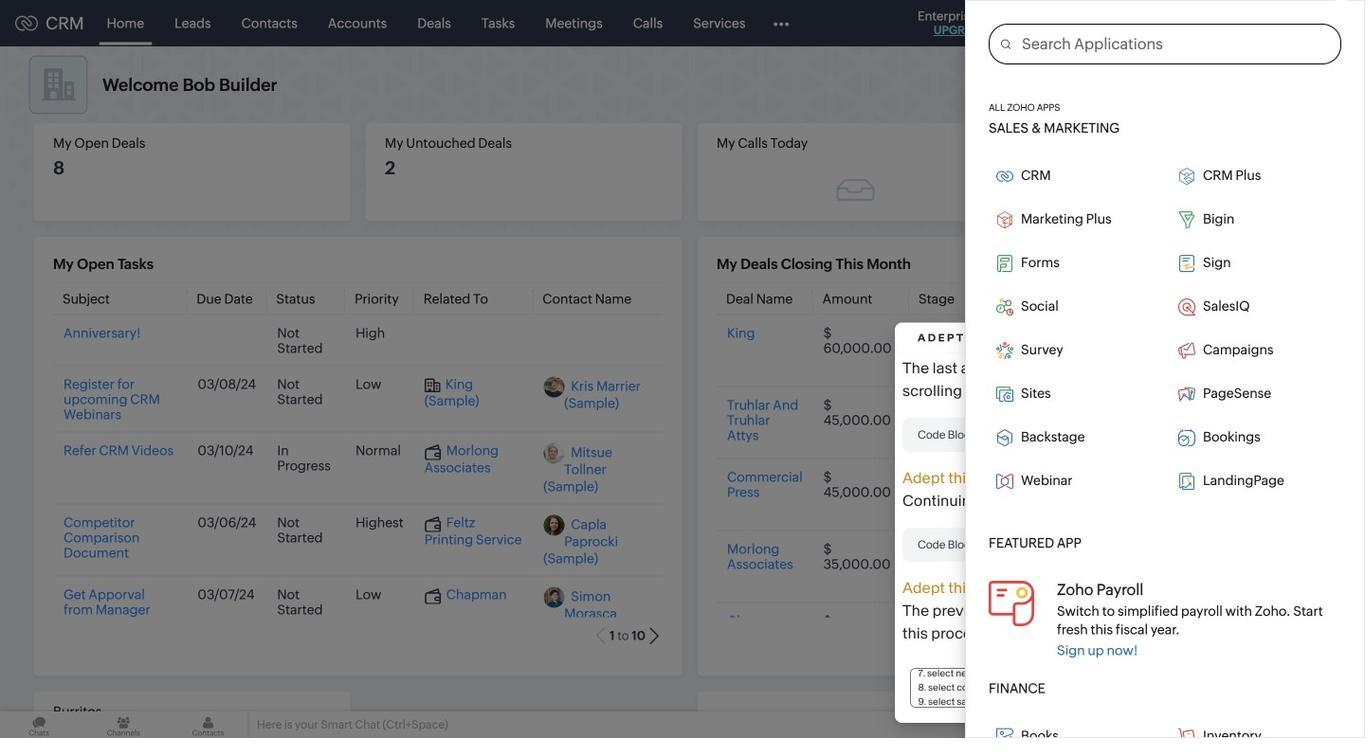 Task type: vqa. For each thing, say whether or not it's contained in the screenshot.
Search Folder TEXT BOX
no



Task type: locate. For each thing, give the bounding box(es) containing it.
logo image
[[15, 16, 38, 31]]

profile image
[[1280, 8, 1310, 38]]

create menu element
[[1031, 0, 1078, 46]]

chats image
[[0, 712, 78, 738]]

signals image
[[1128, 15, 1141, 31]]

zoho payroll image
[[989, 581, 1034, 626]]



Task type: describe. For each thing, give the bounding box(es) containing it.
calendar image
[[1164, 16, 1180, 31]]

signals element
[[1117, 0, 1153, 46]]

create menu image
[[1043, 12, 1067, 35]]

search element
[[1078, 0, 1117, 46]]

search image
[[1089, 15, 1105, 31]]

Search Applications text field
[[1011, 25, 1340, 63]]

channels image
[[85, 712, 162, 738]]

contacts image
[[169, 712, 247, 738]]

profile element
[[1268, 0, 1322, 46]]



